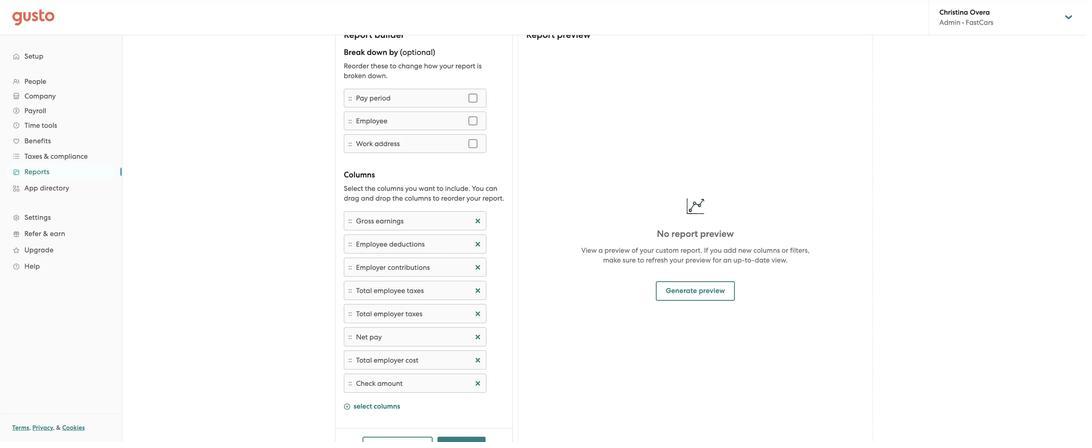 Task type: describe. For each thing, give the bounding box(es) containing it.
terms
[[12, 424, 29, 432]]

app directory link
[[8, 181, 114, 196]]

1 vertical spatial report
[[672, 228, 698, 239]]

preview inside button
[[699, 287, 725, 295]]

privacy link
[[32, 424, 53, 432]]

drop
[[375, 194, 391, 202]]

taxes & compliance button
[[8, 149, 114, 164]]

upgrade
[[24, 246, 54, 254]]

generate preview button
[[656, 281, 735, 301]]

to inside view a preview of your custom report. if you add new columns or filters, make sure to refresh your preview for an up-to-date view.
[[638, 256, 644, 264]]

column content element containing total employer cost
[[356, 355, 482, 365]]

settings
[[24, 213, 51, 222]]

your inside select the columns you want to include. you can drag and drop the columns to reorder your report.
[[467, 194, 481, 202]]

columns inside view a preview of your custom report. if you add new columns or filters, make sure to refresh your preview for an up-to-date view.
[[753, 246, 780, 254]]

break down by (optional)
[[344, 48, 435, 57]]

pay period
[[356, 94, 391, 102]]

employee
[[374, 287, 405, 295]]

these
[[371, 62, 388, 70]]

up-
[[733, 256, 745, 264]]

reports
[[24, 168, 49, 176]]

reports link
[[8, 165, 114, 179]]

(optional)
[[400, 48, 435, 57]]

pay
[[356, 94, 368, 102]]

home image
[[12, 9, 55, 25]]

drag
[[344, 194, 359, 202]]

break
[[344, 48, 365, 57]]

help link
[[8, 259, 114, 274]]

columns down want
[[405, 194, 431, 202]]

•
[[962, 18, 964, 26]]

:: for work address
[[348, 140, 352, 148]]

people
[[24, 77, 46, 86]]

column content element containing total employee taxes
[[356, 286, 482, 296]]

new
[[738, 246, 752, 254]]

column content element containing employer contributions
[[356, 263, 482, 272]]

setup link
[[8, 49, 114, 64]]

directory
[[40, 184, 69, 192]]

upgrade link
[[8, 243, 114, 257]]

employer for cost
[[374, 356, 404, 364]]

sure
[[623, 256, 636, 264]]

2 , from the left
[[53, 424, 55, 432]]

report preview
[[526, 29, 591, 40]]

& for compliance
[[44, 152, 49, 161]]

app directory
[[24, 184, 69, 192]]

your down custom
[[670, 256, 684, 264]]

columns inside button
[[374, 402, 400, 411]]

your right of
[[640, 246, 654, 254]]

contributions
[[388, 263, 430, 272]]

if
[[704, 246, 708, 254]]

gusto navigation element
[[0, 35, 122, 288]]

module__icon___go7vc image
[[344, 404, 350, 410]]

select
[[354, 402, 372, 411]]

report for report builder
[[344, 29, 372, 40]]

select the columns you want to include. you can drag and drop the columns to reorder your report.
[[344, 185, 504, 202]]

refresh
[[646, 256, 668, 264]]

1 vertical spatial the
[[392, 194, 403, 202]]

no
[[657, 228, 669, 239]]

employer for taxes
[[374, 310, 404, 318]]

refer & earn
[[24, 230, 65, 238]]

:: for total employer taxes
[[348, 310, 352, 318]]

privacy
[[32, 424, 53, 432]]

terms link
[[12, 424, 29, 432]]

earnings
[[376, 217, 404, 225]]

earn
[[50, 230, 65, 238]]

app
[[24, 184, 38, 192]]

1 , from the left
[[29, 424, 31, 432]]

date
[[755, 256, 770, 264]]

net
[[356, 333, 368, 341]]

help
[[24, 262, 40, 270]]

you
[[472, 185, 484, 193]]

christina overa admin • fastcars
[[939, 8, 993, 26]]

you inside view a preview of your custom report. if you add new columns or filters, make sure to refresh your preview for an up-to-date view.
[[710, 246, 722, 254]]

total employer taxes
[[356, 310, 422, 318]]

total for total employer cost
[[356, 356, 372, 364]]

column content element containing total employer taxes
[[356, 309, 482, 319]]

can
[[486, 185, 497, 193]]

to-
[[745, 256, 755, 264]]

report. inside view a preview of your custom report. if you add new columns or filters, make sure to refresh your preview for an up-to-date view.
[[681, 246, 702, 254]]

tools
[[42, 121, 57, 130]]

fastcars
[[966, 18, 993, 26]]

net pay
[[356, 333, 382, 341]]

work
[[356, 140, 373, 148]]

reorder these to change how your report is broken down.
[[344, 62, 482, 80]]

and
[[361, 194, 374, 202]]

select columns
[[354, 402, 400, 411]]

your inside reorder these to change how your report is broken down.
[[439, 62, 454, 70]]

down.
[[368, 72, 388, 80]]

employer contributions
[[356, 263, 430, 272]]

cookies button
[[62, 423, 85, 433]]

is
[[477, 62, 482, 70]]

check
[[356, 379, 376, 388]]

2 vertical spatial &
[[56, 424, 61, 432]]

:: for employer contributions
[[348, 263, 352, 272]]

time
[[24, 121, 40, 130]]

to right want
[[437, 185, 443, 193]]

:: for gross earnings
[[348, 217, 352, 225]]

payroll button
[[8, 103, 114, 118]]

reorder
[[344, 62, 369, 70]]

view
[[581, 246, 597, 254]]

how
[[424, 62, 438, 70]]



Task type: vqa. For each thing, say whether or not it's contained in the screenshot.
Time at the top left of page
yes



Task type: locate. For each thing, give the bounding box(es) containing it.
column content element up deductions
[[356, 216, 482, 226]]

1 vertical spatial total
[[356, 310, 372, 318]]

3 :: from the top
[[348, 140, 352, 148]]

column content element containing check amount
[[356, 379, 482, 388]]

columns
[[377, 185, 404, 193], [405, 194, 431, 202], [753, 246, 780, 254], [374, 402, 400, 411]]

refer & earn link
[[8, 227, 114, 241]]

by
[[389, 48, 398, 57]]

total up check
[[356, 356, 372, 364]]

people button
[[8, 74, 114, 89]]

column content element down total employee taxes
[[356, 309, 482, 319]]

1 :: from the top
[[348, 94, 352, 102]]

the up the and
[[365, 185, 375, 193]]

your right how
[[439, 62, 454, 70]]

1 horizontal spatial ,
[[53, 424, 55, 432]]

columns up "drop"
[[377, 185, 404, 193]]

cookies
[[62, 424, 85, 432]]

broken
[[344, 72, 366, 80]]

list
[[0, 74, 122, 275]]

employer
[[374, 310, 404, 318], [374, 356, 404, 364]]

:: for check amount
[[348, 379, 352, 388]]

employee deductions
[[356, 240, 425, 248]]

total up net at the bottom of the page
[[356, 310, 372, 318]]

cost
[[405, 356, 418, 364]]

you
[[405, 185, 417, 193], [710, 246, 722, 254]]

the
[[365, 185, 375, 193], [392, 194, 403, 202]]

2 employee from the top
[[356, 240, 387, 248]]

taxes for total employee taxes
[[407, 287, 424, 295]]

1 horizontal spatial you
[[710, 246, 722, 254]]

8 :: from the top
[[348, 310, 352, 318]]

column content element containing net pay
[[356, 332, 482, 342]]

employee up employer
[[356, 240, 387, 248]]

column content element containing employee deductions
[[356, 239, 482, 249]]

admin
[[939, 18, 960, 26]]

10 :: from the top
[[348, 356, 352, 365]]

builder
[[374, 29, 405, 40]]

benefits
[[24, 137, 51, 145]]

report
[[455, 62, 475, 70], [672, 228, 698, 239]]

company button
[[8, 89, 114, 103]]

1 vertical spatial &
[[43, 230, 48, 238]]

9 :: from the top
[[348, 333, 352, 341]]

address
[[375, 140, 400, 148]]

0 vertical spatial taxes
[[407, 287, 424, 295]]

0 vertical spatial report.
[[482, 194, 504, 202]]

select
[[344, 185, 363, 193]]

1 column content element from the top
[[356, 216, 482, 226]]

report. down can
[[482, 194, 504, 202]]

1 horizontal spatial report.
[[681, 246, 702, 254]]

total for total employer taxes
[[356, 310, 372, 318]]

include.
[[445, 185, 470, 193]]

report left is
[[455, 62, 475, 70]]

0 horizontal spatial report
[[455, 62, 475, 70]]

1 vertical spatial report.
[[681, 246, 702, 254]]

an
[[723, 256, 732, 264]]

2 report from the left
[[526, 29, 555, 40]]

custom
[[656, 246, 679, 254]]

column content element down contributions
[[356, 286, 482, 296]]

1 employer from the top
[[374, 310, 404, 318]]

0 horizontal spatial report.
[[482, 194, 504, 202]]

1 horizontal spatial the
[[392, 194, 403, 202]]

total employer cost
[[356, 356, 418, 364]]

None checkbox
[[464, 89, 482, 107], [464, 112, 482, 130], [464, 89, 482, 107], [464, 112, 482, 130]]

1 horizontal spatial report
[[672, 228, 698, 239]]

company
[[24, 92, 56, 100]]

time tools
[[24, 121, 57, 130]]

to down 'by'
[[390, 62, 396, 70]]

generate
[[666, 287, 697, 295]]

4 column content element from the top
[[356, 286, 482, 296]]

& right the taxes
[[44, 152, 49, 161]]

view.
[[772, 256, 788, 264]]

report builder
[[344, 29, 405, 40]]

1 vertical spatial employer
[[374, 356, 404, 364]]

total for total employee taxes
[[356, 287, 372, 295]]

2 employer from the top
[[374, 356, 404, 364]]

the right "drop"
[[392, 194, 403, 202]]

total down employer
[[356, 287, 372, 295]]

gross earnings
[[356, 217, 404, 225]]

to inside reorder these to change how your report is broken down.
[[390, 62, 396, 70]]

column content element
[[356, 216, 482, 226], [356, 239, 482, 249], [356, 263, 482, 272], [356, 286, 482, 296], [356, 309, 482, 319], [356, 332, 482, 342], [356, 355, 482, 365], [356, 379, 482, 388]]

benefits link
[[8, 134, 114, 148]]

to
[[390, 62, 396, 70], [437, 185, 443, 193], [433, 194, 439, 202], [638, 256, 644, 264]]

setup
[[24, 52, 43, 60]]

1 horizontal spatial report
[[526, 29, 555, 40]]

:: for total employer cost
[[348, 356, 352, 365]]

you inside select the columns you want to include. you can drag and drop the columns to reorder your report.
[[405, 185, 417, 193]]

total
[[356, 287, 372, 295], [356, 310, 372, 318], [356, 356, 372, 364]]

& left cookies
[[56, 424, 61, 432]]

& for earn
[[43, 230, 48, 238]]

down
[[367, 48, 387, 57]]

columns down amount
[[374, 402, 400, 411]]

taxes for total employer taxes
[[405, 310, 422, 318]]

:: for net pay
[[348, 333, 352, 341]]

, left cookies
[[53, 424, 55, 432]]

terms , privacy , & cookies
[[12, 424, 85, 432]]

& left "earn"
[[43, 230, 48, 238]]

list containing people
[[0, 74, 122, 275]]

0 horizontal spatial the
[[365, 185, 375, 193]]

employee for employee deductions
[[356, 240, 387, 248]]

:: for employee
[[348, 117, 352, 125]]

2 total from the top
[[356, 310, 372, 318]]

reorder
[[441, 194, 465, 202]]

column content element up contributions
[[356, 239, 482, 249]]

to down want
[[433, 194, 439, 202]]

employee for employee
[[356, 117, 387, 125]]

3 total from the top
[[356, 356, 372, 364]]

0 vertical spatial total
[[356, 287, 372, 295]]

employer left cost
[[374, 356, 404, 364]]

generate preview
[[666, 287, 725, 295]]

employer
[[356, 263, 386, 272]]

2 column content element from the top
[[356, 239, 482, 249]]

0 vertical spatial employee
[[356, 117, 387, 125]]

0 vertical spatial you
[[405, 185, 417, 193]]

1 report from the left
[[344, 29, 372, 40]]

taxes down contributions
[[407, 287, 424, 295]]

report for report preview
[[526, 29, 555, 40]]

report inside reorder these to change how your report is broken down.
[[455, 62, 475, 70]]

7 :: from the top
[[348, 286, 352, 295]]

1 employee from the top
[[356, 117, 387, 125]]

0 horizontal spatial ,
[[29, 424, 31, 432]]

0 horizontal spatial report
[[344, 29, 372, 40]]

want
[[419, 185, 435, 193]]

2 vertical spatial total
[[356, 356, 372, 364]]

report right no
[[672, 228, 698, 239]]

employee down pay period at left
[[356, 117, 387, 125]]

7 column content element from the top
[[356, 355, 482, 365]]

None checkbox
[[464, 135, 482, 153]]

gross
[[356, 217, 374, 225]]

payroll
[[24, 107, 46, 115]]

pay
[[370, 333, 382, 341]]

taxes & compliance
[[24, 152, 88, 161]]

no report preview
[[657, 228, 734, 239]]

2 :: from the top
[[348, 117, 352, 125]]

:: for employee deductions
[[348, 240, 352, 248]]

0 vertical spatial the
[[365, 185, 375, 193]]

column content element up amount
[[356, 355, 482, 365]]

you left want
[[405, 185, 417, 193]]

1 total from the top
[[356, 287, 372, 295]]

refer
[[24, 230, 41, 238]]

employer down employee
[[374, 310, 404, 318]]

column content element up cost
[[356, 332, 482, 342]]

christina
[[939, 8, 968, 17]]

compliance
[[51, 152, 88, 161]]

filters,
[[790, 246, 809, 254]]

0 vertical spatial report
[[455, 62, 475, 70]]

change
[[398, 62, 422, 70]]

to down of
[[638, 256, 644, 264]]

taxes down total employee taxes
[[405, 310, 422, 318]]

0 horizontal spatial you
[[405, 185, 417, 193]]

, left 'privacy'
[[29, 424, 31, 432]]

settings link
[[8, 210, 114, 225]]

your
[[439, 62, 454, 70], [467, 194, 481, 202], [640, 246, 654, 254], [670, 256, 684, 264]]

5 column content element from the top
[[356, 309, 482, 319]]

0 vertical spatial employer
[[374, 310, 404, 318]]

1 vertical spatial taxes
[[405, 310, 422, 318]]

columns
[[344, 170, 375, 180]]

report. left if
[[681, 246, 702, 254]]

total employee taxes
[[356, 287, 424, 295]]

view a preview of your custom report. if you add new columns or filters, make sure to refresh your preview for an up-to-date view.
[[581, 246, 809, 264]]

column content element down deductions
[[356, 263, 482, 272]]

6 :: from the top
[[348, 263, 352, 272]]

3 column content element from the top
[[356, 263, 482, 272]]

column content element down cost
[[356, 379, 482, 388]]

add
[[723, 246, 737, 254]]

0 vertical spatial &
[[44, 152, 49, 161]]

your down you
[[467, 194, 481, 202]]

column content element containing gross earnings
[[356, 216, 482, 226]]

columns up date
[[753, 246, 780, 254]]

of
[[632, 246, 638, 254]]

11 :: from the top
[[348, 379, 352, 388]]

5 :: from the top
[[348, 240, 352, 248]]

a
[[599, 246, 603, 254]]

report
[[344, 29, 372, 40], [526, 29, 555, 40]]

1 vertical spatial you
[[710, 246, 722, 254]]

:: for total employee taxes
[[348, 286, 352, 295]]

1 vertical spatial employee
[[356, 240, 387, 248]]

or
[[782, 246, 788, 254]]

:: for pay period
[[348, 94, 352, 102]]

report. inside select the columns you want to include. you can drag and drop the columns to reorder your report.
[[482, 194, 504, 202]]

you right if
[[710, 246, 722, 254]]

&
[[44, 152, 49, 161], [43, 230, 48, 238], [56, 424, 61, 432]]

period
[[369, 94, 391, 102]]

6 column content element from the top
[[356, 332, 482, 342]]

& inside dropdown button
[[44, 152, 49, 161]]

deductions
[[389, 240, 425, 248]]

report.
[[482, 194, 504, 202], [681, 246, 702, 254]]

employee
[[356, 117, 387, 125], [356, 240, 387, 248]]

8 column content element from the top
[[356, 379, 482, 388]]

overa
[[970, 8, 990, 17]]

4 :: from the top
[[348, 217, 352, 225]]

taxes
[[24, 152, 42, 161]]



